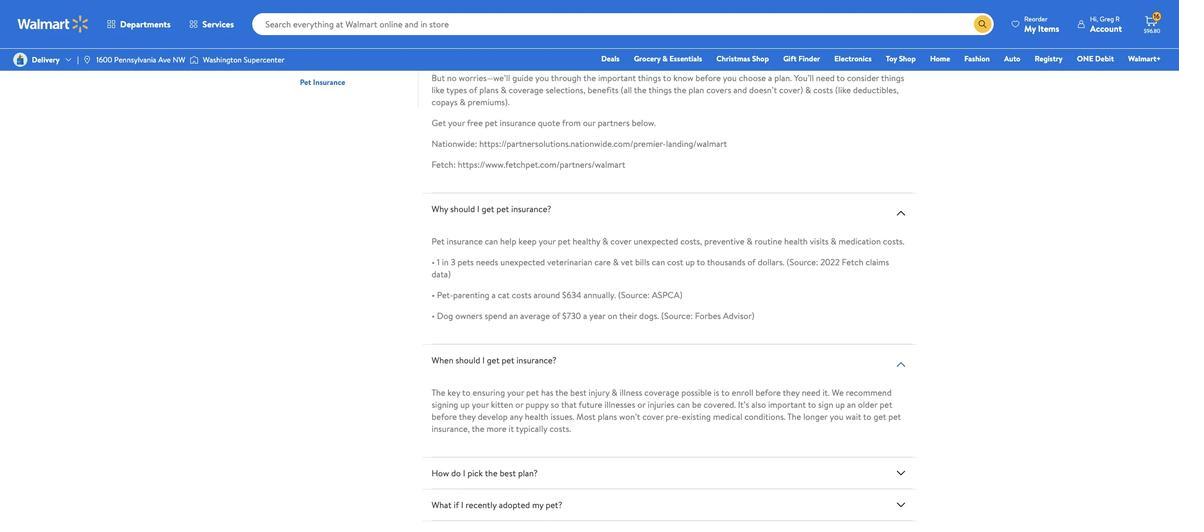 Task type: vqa. For each thing, say whether or not it's contained in the screenshot.
oz
no



Task type: locate. For each thing, give the bounding box(es) containing it.
need left the "(like"
[[816, 72, 835, 84]]

1 horizontal spatial an
[[847, 399, 856, 411]]

cover
[[523, 39, 544, 51], [610, 235, 632, 247], [642, 411, 664, 423]]

plan up worries—we'll on the top left of the page
[[470, 51, 486, 63]]

up right sign on the right of page
[[835, 399, 845, 411]]

0 vertical spatial the
[[432, 387, 445, 399]]

to left know
[[663, 72, 671, 84]]

1 horizontal spatial or
[[637, 399, 646, 411]]

i up ensuring
[[482, 354, 485, 366]]

(source: down visits
[[787, 256, 818, 268]]

plan.
[[774, 72, 792, 84]]

2 horizontal spatial cover
[[642, 411, 664, 423]]

1 vertical spatial cost
[[667, 256, 683, 268]]

of left the dollars.
[[747, 256, 756, 268]]

cover inside the key to ensuring your pet has the best injury & illness coverage possible is to enroll before they need it. we recommend signing up your kitten or puppy so that future illnesses or injuries can be covered. it's also important to sign up an older pet before they develop any health issues. most plans won't cover pre-existing medical conditions. the longer you wait to get pet insurance, the more it typically costs.
[[642, 411, 664, 423]]

pet for pet insurance can help keep your pet healthy & cover unexpected costs, preventive & routine health visits & medication costs.
[[432, 235, 445, 247]]

1 vertical spatial •
[[432, 289, 435, 301]]

pet insurance helps you cover the cost of unexpected veterinary bills & medications when your pal gets sick or hurt. each pet insurance plan is different & what works for your neighbor might not be a match for you & your pet.
[[432, 39, 901, 63]]

to left consider
[[837, 72, 845, 84]]

1 horizontal spatial for
[[735, 51, 746, 63]]

pet inside pet insurance helps you cover the cost of unexpected veterinary bills & medications when your pal gets sick or hurt. each pet insurance plan is different & what works for your neighbor might not be a match for you & your pet.
[[889, 39, 901, 51]]

0 vertical spatial be
[[691, 51, 701, 63]]

1 horizontal spatial  image
[[190, 54, 198, 65]]

1 horizontal spatial cost
[[667, 256, 683, 268]]

(source: down aspca)
[[661, 310, 693, 322]]

before down match
[[695, 72, 721, 84]]

medicare up compare
[[300, 35, 331, 46]]

compare
[[300, 56, 331, 67]]

when should i get pet insurance? image
[[894, 358, 908, 371]]

an right spend at the bottom left of the page
[[509, 310, 518, 322]]

home link
[[925, 53, 955, 65]]

insurance? for when should i get pet insurance?
[[516, 354, 557, 366]]

the
[[432, 387, 445, 399], [787, 411, 801, 423]]

a left cat
[[492, 289, 496, 301]]

i
[[477, 203, 479, 215], [482, 354, 485, 366], [463, 467, 465, 479], [461, 499, 463, 511]]

0 horizontal spatial shop
[[752, 53, 769, 64]]

& left gift
[[764, 51, 770, 63]]

conditions.
[[744, 411, 785, 423]]

annually.
[[584, 289, 616, 301]]

illnesses
[[604, 399, 635, 411]]

veterinarian
[[547, 256, 592, 268]]

important down deals
[[598, 72, 636, 84]]

should
[[450, 203, 475, 215], [456, 354, 480, 366]]

insurance left quote
[[500, 117, 536, 129]]

an inside the key to ensuring your pet has the best injury & illness coverage possible is to enroll before they need it. we recommend signing up your kitten or puppy so that future illnesses or injuries can be covered. it's also important to sign up an older pet before they develop any health issues. most plans won't cover pre-existing medical conditions. the longer you wait to get pet insurance, the more it typically costs.
[[847, 399, 856, 411]]

0 horizontal spatial for
[[584, 51, 595, 63]]

or right the kitten
[[515, 399, 523, 411]]

the left longer
[[787, 411, 801, 423]]

how for how do i pick the best plan?
[[432, 467, 449, 479]]

their
[[619, 310, 637, 322]]

0 vertical spatial unexpected
[[589, 39, 634, 51]]

unexpected up 'deals' link
[[589, 39, 634, 51]]

1 vertical spatial (source:
[[618, 289, 650, 301]]

the inside pet insurance helps you cover the cost of unexpected veterinary bills & medications when your pal gets sick or hurt. each pet insurance plan is different & what works for your neighbor might not be a match for you & your pet.
[[546, 39, 558, 51]]

landing/walmart
[[666, 138, 727, 150]]

0 horizontal spatial can
[[485, 235, 498, 247]]

0 vertical spatial medicare
[[300, 35, 331, 46]]

cover)
[[779, 84, 803, 96]]

up inside • 1 in 3 pets needs unexpected veterinarian care & vet bills can cost up to thousands of dollars. (source: 2022 fetch claims data)
[[685, 256, 695, 268]]

for right match
[[735, 51, 746, 63]]

unexpected inside pet insurance helps you cover the cost of unexpected veterinary bills & medications when your pal gets sick or hurt. each pet insurance plan is different & what works for your neighbor might not be a match for you & your pet.
[[589, 39, 634, 51]]

1 vertical spatial medicare
[[333, 56, 363, 67]]

cost right what
[[561, 39, 577, 51]]

costs left the "(like"
[[813, 84, 833, 96]]

hurt.
[[848, 39, 866, 51]]

0 horizontal spatial coverage
[[509, 84, 543, 96]]

0 horizontal spatial  image
[[13, 53, 27, 67]]

neighbor
[[616, 51, 650, 63]]

2 vertical spatial pet
[[432, 235, 445, 247]]

before down key
[[432, 411, 457, 423]]

services
[[202, 18, 234, 30]]

0 vertical spatial coverage
[[509, 84, 543, 96]]

medicare down the information
[[333, 56, 363, 67]]

0 vertical spatial insurance?
[[511, 203, 551, 215]]

0 vertical spatial •
[[432, 256, 435, 268]]

visits
[[810, 235, 829, 247]]

compare medicare plans link
[[300, 55, 382, 67]]

1 • from the top
[[432, 256, 435, 268]]

of right what
[[579, 39, 587, 51]]

gets
[[803, 39, 820, 51]]

0 horizontal spatial they
[[459, 411, 476, 423]]

need inside the but no worries—we'll guide you through the important things to know before you choose a plan. you'll need to consider things like types of plans & coverage selections, benefits (all the things the plan covers and doesn't cover) & costs (like deductibles, copays & premiums).
[[816, 72, 835, 84]]

2 horizontal spatial can
[[677, 399, 690, 411]]

& right 'copays'
[[460, 96, 466, 108]]

1 horizontal spatial plans
[[598, 411, 617, 423]]

an left older
[[847, 399, 856, 411]]

1 vertical spatial is
[[714, 387, 719, 399]]

0 horizontal spatial is
[[488, 51, 493, 63]]

you right "guide" on the top left
[[535, 72, 549, 84]]

how for how does pet insurance work?
[[432, 7, 449, 19]]

plan left covers
[[688, 84, 704, 96]]

1 horizontal spatial plan
[[688, 84, 704, 96]]

 image
[[83, 55, 92, 64]]

pet inside pet insurance helps you cover the cost of unexpected veterinary bills & medications when your pal gets sick or hurt. each pet insurance plan is different & what works for your neighbor might not be a match for you & your pet.
[[432, 39, 445, 51]]

plan inside pet insurance helps you cover the cost of unexpected veterinary bills & medications when your pal gets sick or hurt. each pet insurance plan is different & what works for your neighbor might not be a match for you & your pet.
[[470, 51, 486, 63]]

1 vertical spatial can
[[652, 256, 665, 268]]

0 horizontal spatial cost
[[561, 39, 577, 51]]

a left match
[[703, 51, 707, 63]]

• left "1"
[[432, 256, 435, 268]]

to left enroll at the bottom of the page
[[721, 387, 730, 399]]

important inside the key to ensuring your pet has the best injury & illness coverage possible is to enroll before they need it. we recommend signing up your kitten or puppy so that future illnesses or injuries can be covered. it's also important to sign up an older pet before they develop any health issues. most plans won't cover pre-existing medical conditions. the longer you wait to get pet insurance, the more it typically costs.
[[768, 399, 806, 411]]

you inside the key to ensuring your pet has the best injury & illness coverage possible is to enroll before they need it. we recommend signing up your kitten or puppy so that future illnesses or injuries can be covered. it's also important to sign up an older pet before they develop any health issues. most plans won't cover pre-existing medical conditions. the longer you wait to get pet insurance, the more it typically costs.
[[830, 411, 843, 423]]

0 vertical spatial costs
[[813, 84, 833, 96]]

be left covered.
[[692, 399, 701, 411]]

and
[[733, 84, 747, 96]]

1 vertical spatial health
[[525, 411, 548, 423]]

|
[[77, 54, 79, 65]]

the
[[546, 39, 558, 51], [583, 72, 596, 84], [634, 84, 647, 96], [674, 84, 686, 96], [555, 387, 568, 399], [472, 423, 484, 435], [485, 467, 498, 479]]

walmart+
[[1128, 53, 1161, 64]]

• for • 1 in 3 pets needs unexpected veterinarian care & vet bills can cost up to thousands of dollars. (source: 2022 fetch claims data)
[[432, 256, 435, 268]]

injury
[[589, 387, 610, 399]]

2 for from the left
[[735, 51, 746, 63]]

1 vertical spatial the
[[787, 411, 801, 423]]

coverage inside the but no worries—we'll guide you through the important things to know before you choose a plan. you'll need to consider things like types of plans & coverage selections, benefits (all the things the plan covers and doesn't cover) & costs (like deductibles, copays & premiums).
[[509, 84, 543, 96]]

cost inside • 1 in 3 pets needs unexpected veterinarian care & vet bills can cost up to thousands of dollars. (source: 2022 fetch claims data)
[[667, 256, 683, 268]]

plans right the types
[[479, 84, 499, 96]]

0 vertical spatial get
[[482, 203, 494, 215]]

2 • from the top
[[432, 289, 435, 301]]

needs
[[476, 256, 498, 268]]

i right if
[[461, 499, 463, 511]]

the right 'through'
[[583, 72, 596, 84]]

or left injuries
[[637, 399, 646, 411]]

https://www.fetchpet.com/partners/walmart
[[458, 158, 625, 170]]

shop right toy
[[899, 53, 916, 64]]

dog
[[437, 310, 453, 322]]

toy shop link
[[881, 53, 921, 65]]

older
[[858, 399, 878, 411]]

1 vertical spatial should
[[456, 354, 480, 366]]

0 horizontal spatial plan
[[470, 51, 486, 63]]

for
[[584, 51, 595, 63], [735, 51, 746, 63]]

of right the types
[[469, 84, 477, 96]]

the left works
[[546, 39, 558, 51]]

1 horizontal spatial costs.
[[883, 235, 904, 247]]

costs right cat
[[512, 289, 531, 301]]

0 vertical spatial plan
[[470, 51, 486, 63]]

costs
[[813, 84, 833, 96], [512, 289, 531, 301]]

coverage inside the key to ensuring your pet has the best injury & illness coverage possible is to enroll before they need it. we recommend signing up your kitten or puppy so that future illnesses or injuries can be covered. it's also important to sign up an older pet before they develop any health issues. most plans won't cover pre-existing medical conditions. the longer you wait to get pet insurance, the more it typically costs.
[[644, 387, 679, 399]]

is right possible in the bottom right of the page
[[714, 387, 719, 399]]

& left routine
[[747, 235, 752, 247]]

0 horizontal spatial costs.
[[549, 423, 571, 435]]

1 vertical spatial they
[[459, 411, 476, 423]]

how do i pick the best plan? image
[[894, 467, 908, 480]]

up right key
[[460, 399, 470, 411]]

1 shop from the left
[[752, 53, 769, 64]]

0 vertical spatial bills
[[676, 39, 691, 51]]

best left plan?
[[500, 467, 516, 479]]

christmas shop link
[[711, 53, 774, 65]]

up down costs,
[[685, 256, 695, 268]]

injuries
[[648, 399, 675, 411]]

 image right nw
[[190, 54, 198, 65]]

& right cover)
[[805, 84, 811, 96]]

each
[[868, 39, 887, 51]]

1 vertical spatial get
[[487, 354, 500, 366]]

won't
[[619, 411, 640, 423]]

can down pet insurance can help keep your pet healthy & cover unexpected costs, preventive & routine health visits & medication costs. at the top of page
[[652, 256, 665, 268]]

(source: up their
[[618, 289, 650, 301]]

0 horizontal spatial (source:
[[618, 289, 650, 301]]

match
[[709, 51, 733, 63]]

0 vertical spatial cost
[[561, 39, 577, 51]]

0 vertical spatial best
[[570, 387, 586, 399]]

• inside • 1 in 3 pets needs unexpected veterinarian care & vet bills can cost up to thousands of dollars. (source: 2022 fetch claims data)
[[432, 256, 435, 268]]

1 how from the top
[[432, 7, 449, 19]]

1 horizontal spatial they
[[783, 387, 800, 399]]

the left key
[[432, 387, 445, 399]]

1 horizontal spatial costs
[[813, 84, 833, 96]]

insurance? up keep
[[511, 203, 551, 215]]

things left know
[[649, 84, 672, 96]]

it
[[509, 423, 514, 435]]

0 vertical spatial cover
[[523, 39, 544, 51]]

pet insurance link
[[300, 76, 345, 88]]

1 vertical spatial coverage
[[644, 387, 679, 399]]

how left do
[[432, 467, 449, 479]]

0 vertical spatial before
[[695, 72, 721, 84]]

before up conditions.
[[755, 387, 781, 399]]

1 vertical spatial costs.
[[549, 423, 571, 435]]

1 vertical spatial important
[[768, 399, 806, 411]]

shop for toy shop
[[899, 53, 916, 64]]

get right the wait at the bottom
[[873, 411, 886, 423]]

plans inside the but no worries—we'll guide you through the important things to know before you choose a plan. you'll need to consider things like types of plans & coverage selections, benefits (all the things the plan covers and doesn't cover) & costs (like deductibles, copays & premiums).
[[479, 84, 499, 96]]

search icon image
[[978, 20, 987, 29]]

2 vertical spatial •
[[432, 310, 435, 322]]

my
[[532, 499, 543, 511]]

1 horizontal spatial important
[[768, 399, 806, 411]]

best
[[570, 387, 586, 399], [500, 467, 516, 479]]

1 vertical spatial unexpected
[[634, 235, 678, 247]]

2 horizontal spatial (source:
[[787, 256, 818, 268]]

0 horizontal spatial important
[[598, 72, 636, 84]]

1 vertical spatial plan
[[688, 84, 704, 96]]

can right injuries
[[677, 399, 690, 411]]

vet
[[621, 256, 633, 268]]

keep
[[518, 235, 537, 247]]

& right injury
[[612, 387, 617, 399]]

0 horizontal spatial the
[[432, 387, 445, 399]]

pet up "1"
[[432, 235, 445, 247]]

washington
[[203, 54, 242, 65]]

how left does
[[432, 7, 449, 19]]

3 • from the top
[[432, 310, 435, 322]]

existing
[[682, 411, 711, 423]]

before
[[695, 72, 721, 84], [755, 387, 781, 399], [432, 411, 457, 423]]

pet up but
[[432, 39, 445, 51]]

2 horizontal spatial up
[[835, 399, 845, 411]]

1 vertical spatial insurance?
[[516, 354, 557, 366]]

1600 pennsylvania ave nw
[[96, 54, 185, 65]]

0 horizontal spatial before
[[432, 411, 457, 423]]

1 vertical spatial be
[[692, 399, 701, 411]]

important
[[598, 72, 636, 84], [768, 399, 806, 411]]

cost inside pet insurance helps you cover the cost of unexpected veterinary bills & medications when your pal gets sick or hurt. each pet insurance plan is different & what works for your neighbor might not be a match for you & your pet.
[[561, 39, 577, 51]]

be right not
[[691, 51, 701, 63]]

cover left the pre-
[[642, 411, 664, 423]]

0 vertical spatial plans
[[479, 84, 499, 96]]

consider
[[847, 72, 879, 84]]

important right also
[[768, 399, 806, 411]]

fashion link
[[959, 53, 995, 65]]

to
[[663, 72, 671, 84], [837, 72, 845, 84], [697, 256, 705, 268], [462, 387, 470, 399], [721, 387, 730, 399], [808, 399, 816, 411], [863, 411, 871, 423]]

plans inside the key to ensuring your pet has the best injury & illness coverage possible is to enroll before they need it. we recommend signing up your kitten or puppy so that future illnesses or injuries can be covered. it's also important to sign up an older pet before they develop any health issues. most plans won't cover pre-existing medical conditions. the longer you wait to get pet insurance, the more it typically costs.
[[598, 411, 617, 423]]

2 horizontal spatial or
[[838, 39, 846, 51]]

they right signing
[[459, 411, 476, 423]]

when
[[432, 354, 453, 366]]

1 horizontal spatial up
[[685, 256, 695, 268]]

cost down pet insurance can help keep your pet healthy & cover unexpected costs, preventive & routine health visits & medication costs. at the top of page
[[667, 256, 683, 268]]

2 shop from the left
[[899, 53, 916, 64]]

pet?
[[546, 499, 562, 511]]

hi,
[[1090, 14, 1098, 23]]

2 vertical spatial cover
[[642, 411, 664, 423]]

• left pet-
[[432, 289, 435, 301]]

plans
[[479, 84, 499, 96], [598, 411, 617, 423]]

0 vertical spatial need
[[816, 72, 835, 84]]

Search search field
[[252, 13, 994, 35]]

we
[[832, 387, 844, 399]]

should right when
[[456, 354, 480, 366]]

how does pet insurance work?
[[432, 7, 547, 19]]

2 vertical spatial unexpected
[[500, 256, 545, 268]]

1 horizontal spatial bills
[[676, 39, 691, 51]]

1 horizontal spatial cover
[[610, 235, 632, 247]]

up
[[685, 256, 695, 268], [460, 399, 470, 411], [835, 399, 845, 411]]

medications
[[701, 39, 747, 51]]

medicaid renewal link
[[300, 13, 360, 25]]

1 horizontal spatial the
[[787, 411, 801, 423]]

0 horizontal spatial medicare
[[300, 35, 331, 46]]

insurance? up 'has'
[[516, 354, 557, 366]]

unexpected down keep
[[500, 256, 545, 268]]

thousands
[[707, 256, 745, 268]]

2 how from the top
[[432, 467, 449, 479]]

cost
[[561, 39, 577, 51], [667, 256, 683, 268]]

0 horizontal spatial plans
[[479, 84, 499, 96]]

1 horizontal spatial shop
[[899, 53, 916, 64]]

of inside • 1 in 3 pets needs unexpected veterinarian care & vet bills can cost up to thousands of dollars. (source: 2022 fetch claims data)
[[747, 256, 756, 268]]

gift
[[783, 53, 797, 64]]

health right 'any'
[[525, 411, 548, 423]]

2 vertical spatial can
[[677, 399, 690, 411]]

get inside the key to ensuring your pet has the best injury & illness coverage possible is to enroll before they need it. we recommend signing up your kitten or puppy so that future illnesses or injuries can be covered. it's also important to sign up an older pet before they develop any health issues. most plans won't cover pre-existing medical conditions. the longer you wait to get pet insurance, the more it typically costs.
[[873, 411, 886, 423]]

get up ensuring
[[487, 354, 500, 366]]

from
[[562, 117, 581, 129]]

pre-
[[666, 411, 682, 423]]

1 vertical spatial costs
[[512, 289, 531, 301]]

parenting
[[453, 289, 489, 301]]

get right "why"
[[482, 203, 494, 215]]

medicaid
[[300, 14, 330, 25]]

(source: inside • 1 in 3 pets needs unexpected veterinarian care & vet bills can cost up to thousands of dollars. (source: 2022 fetch claims data)
[[787, 256, 818, 268]]

of inside the but no worries—we'll guide you through the important things to know before you choose a plan. you'll need to consider things like types of plans & coverage selections, benefits (all the things the plan covers and doesn't cover) & costs (like deductibles, copays & premiums).
[[469, 84, 477, 96]]

delivery
[[32, 54, 60, 65]]

your
[[771, 39, 788, 51], [597, 51, 614, 63], [772, 51, 789, 63], [448, 117, 465, 129], [539, 235, 556, 247], [507, 387, 524, 399], [472, 399, 489, 411]]

1 horizontal spatial before
[[695, 72, 721, 84]]

helps
[[485, 39, 505, 51]]

issues.
[[551, 411, 574, 423]]

0 horizontal spatial health
[[525, 411, 548, 423]]

need left it. at the right bottom of page
[[802, 387, 820, 399]]

pet
[[432, 39, 445, 51], [300, 77, 311, 88], [432, 235, 445, 247]]

a left plan.
[[768, 72, 772, 84]]

1 horizontal spatial is
[[714, 387, 719, 399]]

i for when
[[482, 354, 485, 366]]

a inside the but no worries—we'll guide you through the important things to know before you choose a plan. you'll need to consider things like types of plans & coverage selections, benefits (all the things the plan covers and doesn't cover) & costs (like deductibles, copays & premiums).
[[768, 72, 772, 84]]

can inside • 1 in 3 pets needs unexpected veterinarian care & vet bills can cost up to thousands of dollars. (source: 2022 fetch claims data)
[[652, 256, 665, 268]]

1 vertical spatial need
[[802, 387, 820, 399]]

i right "why"
[[477, 203, 479, 215]]

0 horizontal spatial or
[[515, 399, 523, 411]]

1 horizontal spatial can
[[652, 256, 665, 268]]

for right works
[[584, 51, 595, 63]]

of left "$730"
[[552, 310, 560, 322]]

an
[[509, 310, 518, 322], [847, 399, 856, 411]]

0 vertical spatial can
[[485, 235, 498, 247]]

0 vertical spatial important
[[598, 72, 636, 84]]

coverage down the different
[[509, 84, 543, 96]]

is up worries—we'll on the top left of the page
[[488, 51, 493, 63]]

2 horizontal spatial before
[[755, 387, 781, 399]]

our
[[583, 117, 596, 129]]

i for what
[[461, 499, 463, 511]]

doesn't
[[749, 84, 777, 96]]

insurance
[[313, 77, 345, 88]]

gift finder link
[[778, 53, 825, 65]]

to right key
[[462, 387, 470, 399]]

0 horizontal spatial an
[[509, 310, 518, 322]]

insurance up 'no' at the top of the page
[[432, 51, 468, 63]]

0 horizontal spatial cover
[[523, 39, 544, 51]]

what if i recently adopted my pet? image
[[894, 498, 908, 512]]

they right also
[[783, 387, 800, 399]]

 image
[[13, 53, 27, 67], [190, 54, 198, 65]]

your left pal
[[771, 39, 788, 51]]

services button
[[180, 11, 243, 37]]

plans right most
[[598, 411, 617, 423]]

bills inside pet insurance helps you cover the cost of unexpected veterinary bills & medications when your pal gets sick or hurt. each pet insurance plan is different & what works for your neighbor might not be a match for you & your pet.
[[676, 39, 691, 51]]

0 vertical spatial health
[[784, 235, 808, 247]]

0 vertical spatial how
[[432, 7, 449, 19]]



Task type: describe. For each thing, give the bounding box(es) containing it.
deals
[[601, 53, 620, 64]]

preventive
[[704, 235, 745, 247]]

you'll
[[794, 72, 814, 84]]

0 vertical spatial they
[[783, 387, 800, 399]]

get your free pet insurance quote from our partners below.
[[432, 117, 656, 129]]

pet insurance can help keep your pet healthy & cover unexpected costs, preventive & routine health visits & medication costs.
[[432, 235, 904, 247]]

is inside the key to ensuring your pet has the best injury & illness coverage possible is to enroll before they need it. we recommend signing up your kitten or puppy so that future illnesses or injuries can be covered. it's also important to sign up an older pet before they develop any health issues. most plans won't cover pre-existing medical conditions. the longer you wait to get pet insurance, the more it typically costs.
[[714, 387, 719, 399]]

walmart+ link
[[1123, 53, 1166, 65]]

covers
[[706, 84, 731, 96]]

grocery
[[634, 53, 661, 64]]

1 for from the left
[[584, 51, 595, 63]]

be inside the key to ensuring your pet has the best injury & illness coverage possible is to enroll before they need it. we recommend signing up your kitten or puppy so that future illnesses or injuries can be covered. it's also important to sign up an older pet before they develop any health issues. most plans won't cover pre-existing medical conditions. the longer you wait to get pet insurance, the more it typically costs.
[[692, 399, 701, 411]]

0 horizontal spatial costs
[[512, 289, 531, 301]]

$634
[[562, 289, 581, 301]]

the right pick
[[485, 467, 498, 479]]

recommend
[[846, 387, 892, 399]]

christmas shop
[[716, 53, 769, 64]]

auto link
[[999, 53, 1025, 65]]

selections,
[[546, 84, 586, 96]]

is inside pet insurance helps you cover the cost of unexpected veterinary bills & medications when your pal gets sick or hurt. each pet insurance plan is different & what works for your neighbor might not be a match for you & your pet.
[[488, 51, 493, 63]]

know
[[673, 72, 693, 84]]

account
[[1090, 22, 1122, 34]]

1 vertical spatial before
[[755, 387, 781, 399]]

my
[[1024, 22, 1036, 34]]

nw
[[173, 54, 185, 65]]

what
[[539, 51, 557, 63]]

before inside the but no worries—we'll guide you through the important things to know before you choose a plan. you'll need to consider things like types of plans & coverage selections, benefits (all the things the plan covers and doesn't cover) & costs (like deductibles, copays & premiums).
[[695, 72, 721, 84]]

medical
[[713, 411, 742, 423]]

or inside pet insurance helps you cover the cost of unexpected veterinary bills & medications when your pal gets sick or hurt. each pet insurance plan is different & what works for your neighbor might not be a match for you & your pet.
[[838, 39, 846, 51]]

the left more
[[472, 423, 484, 435]]

of inside pet insurance helps you cover the cost of unexpected veterinary bills & medications when your pal gets sick or hurt. each pet insurance plan is different & what works for your neighbor might not be a match for you & your pet.
[[579, 39, 587, 51]]

how does pet insurance work? image
[[894, 10, 908, 24]]

help
[[500, 235, 516, 247]]

longer
[[803, 411, 828, 423]]

what if i recently adopted my pet?
[[432, 499, 562, 511]]

bills inside • 1 in 3 pets needs unexpected veterinarian care & vet bills can cost up to thousands of dollars. (source: 2022 fetch claims data)
[[635, 256, 650, 268]]

adopted
[[499, 499, 530, 511]]

& up essentials
[[693, 39, 699, 51]]

signing
[[432, 399, 458, 411]]

best inside the key to ensuring your pet has the best injury & illness coverage possible is to enroll before they need it. we recommend signing up your kitten or puppy so that future illnesses or injuries can be covered. it's also important to sign up an older pet before they develop any health issues. most plans won't cover pre-existing medical conditions. the longer you wait to get pet insurance, the more it typically costs.
[[570, 387, 586, 399]]

should for why
[[450, 203, 475, 215]]

 image for delivery
[[13, 53, 27, 67]]

a left year
[[583, 310, 587, 322]]

0 horizontal spatial up
[[460, 399, 470, 411]]

finder
[[798, 53, 820, 64]]

your left pet.
[[772, 51, 789, 63]]

plans
[[365, 56, 382, 67]]

aspca)
[[652, 289, 683, 301]]

the down essentials
[[674, 84, 686, 96]]

can inside the key to ensuring your pet has the best injury & illness coverage possible is to enroll before they need it. we recommend signing up your kitten or puppy so that future illnesses or injuries can be covered. it's also important to sign up an older pet before they develop any health issues. most plans won't cover pre-existing medical conditions. the longer you wait to get pet insurance, the more it typically costs.
[[677, 399, 690, 411]]

2 vertical spatial before
[[432, 411, 457, 423]]

reorder
[[1024, 14, 1048, 23]]

sign
[[818, 399, 833, 411]]

care
[[594, 256, 611, 268]]

important inside the but no worries—we'll guide you through the important things to know before you choose a plan. you'll need to consider things like types of plans & coverage selections, benefits (all the things the plan covers and doesn't cover) & costs (like deductibles, copays & premiums).
[[598, 72, 636, 84]]

benefits
[[588, 84, 619, 96]]

Walmart Site-Wide search field
[[252, 13, 994, 35]]

pet for pet insurance helps you cover the cost of unexpected veterinary bills & medications when your pal gets sick or hurt. each pet insurance plan is different & what works for your neighbor might not be a match for you & your pet.
[[432, 39, 445, 51]]

& inside • 1 in 3 pets needs unexpected veterinarian care & vet bills can cost up to thousands of dollars. (source: 2022 fetch claims data)
[[613, 256, 619, 268]]

get for why
[[482, 203, 494, 215]]

costs. inside the key to ensuring your pet has the best injury & illness coverage possible is to enroll before they need it. we recommend signing up your kitten or puppy so that future illnesses or injuries can be covered. it's also important to sign up an older pet before they develop any health issues. most plans won't cover pre-existing medical conditions. the longer you wait to get pet insurance, the more it typically costs.
[[549, 423, 571, 435]]

owners
[[455, 310, 483, 322]]

3
[[451, 256, 455, 268]]

the right 'has'
[[555, 387, 568, 399]]

any
[[510, 411, 523, 423]]

be inside pet insurance helps you cover the cost of unexpected veterinary bills & medications when your pal gets sick or hurt. each pet insurance plan is different & what works for your neighbor might not be a match for you & your pet.
[[691, 51, 701, 63]]

toy
[[886, 53, 897, 64]]

& left what
[[531, 51, 537, 63]]

sick
[[822, 39, 836, 51]]

shop for christmas shop
[[752, 53, 769, 64]]

future
[[579, 399, 602, 411]]

walmart image
[[18, 15, 89, 33]]

electronics
[[834, 53, 872, 64]]

pet-
[[437, 289, 453, 301]]

to inside • 1 in 3 pets needs unexpected veterinarian care & vet bills can cost up to thousands of dollars. (source: 2022 fetch claims data)
[[697, 256, 705, 268]]

departments
[[120, 18, 171, 30]]

i for why
[[477, 203, 479, 215]]

but no worries—we'll guide you through the important things to know before you choose a plan. you'll need to consider things like types of plans & coverage selections, benefits (all the things the plan covers and doesn't cover) & costs (like deductibles, copays & premiums).
[[432, 72, 904, 108]]

medicare information link
[[300, 34, 372, 46]]

covered.
[[704, 399, 736, 411]]

to left sign on the right of page
[[808, 399, 816, 411]]

1 horizontal spatial health
[[784, 235, 808, 247]]

2022
[[820, 256, 840, 268]]

& left "guide" on the top left
[[501, 84, 507, 96]]

the right (all
[[634, 84, 647, 96]]

things down grocery
[[638, 72, 661, 84]]

grocery & essentials link
[[629, 53, 707, 65]]

debit
[[1095, 53, 1114, 64]]

also
[[751, 399, 766, 411]]

16
[[1154, 12, 1160, 21]]

insurance? for why should i get pet insurance?
[[511, 203, 551, 215]]

things down toy
[[881, 72, 904, 84]]

your up 'any'
[[507, 387, 524, 399]]

greg
[[1100, 14, 1114, 23]]

cover inside pet insurance helps you cover the cost of unexpected veterinary bills & medications when your pal gets sick or hurt. each pet insurance plan is different & what works for your neighbor might not be a match for you & your pet.
[[523, 39, 544, 51]]

& inside the key to ensuring your pet has the best injury & illness coverage possible is to enroll before they need it. we recommend signing up your kitten or puppy so that future illnesses or injuries can be covered. it's also important to sign up an older pet before they develop any health issues. most plans won't cover pre-existing medical conditions. the longer you wait to get pet insurance, the more it typically costs.
[[612, 387, 617, 399]]

you right helps
[[507, 39, 521, 51]]

you down christmas
[[723, 72, 737, 84]]

• pet-parenting a cat costs around $634 annually. (source: aspca)
[[432, 289, 683, 301]]

does
[[451, 7, 469, 19]]

pet for pet insurance
[[300, 77, 311, 88]]

i for how
[[463, 467, 465, 479]]

insurance up pets
[[447, 235, 483, 247]]

insurance left helps
[[447, 39, 483, 51]]

plan inside the but no worries—we'll guide you through the important things to know before you choose a plan. you'll need to consider things like types of plans & coverage selections, benefits (all the things the plan covers and doesn't cover) & costs (like deductibles, copays & premiums).
[[688, 84, 704, 96]]

dollars.
[[758, 256, 784, 268]]

how do i pick the best plan?
[[432, 467, 538, 479]]

get for when
[[487, 354, 500, 366]]

quote
[[538, 117, 560, 129]]

your left the kitten
[[472, 399, 489, 411]]

worries—we'll
[[459, 72, 510, 84]]

no
[[447, 72, 457, 84]]

wait
[[846, 411, 861, 423]]

you up choose
[[748, 51, 762, 63]]

health inside the key to ensuring your pet has the best injury & illness coverage possible is to enroll before they need it. we recommend signing up your kitten or puppy so that future illnesses or injuries can be covered. it's also important to sign up an older pet before they develop any health issues. most plans won't cover pre-existing medical conditions. the longer you wait to get pet insurance, the more it typically costs.
[[525, 411, 548, 423]]

ensuring
[[473, 387, 505, 399]]

should for when
[[456, 354, 480, 366]]

toy shop
[[886, 53, 916, 64]]

need inside the key to ensuring your pet has the best injury & illness coverage possible is to enroll before they need it. we recommend signing up your kitten or puppy so that future illnesses or injuries can be covered. it's also important to sign up an older pet before they develop any health issues. most plans won't cover pre-existing medical conditions. the longer you wait to get pet insurance, the more it typically costs.
[[802, 387, 820, 399]]

medicare information
[[300, 35, 372, 46]]

around
[[534, 289, 560, 301]]

pet insurance
[[300, 77, 345, 88]]

$96.80
[[1144, 27, 1160, 35]]

puppy
[[526, 399, 549, 411]]

why should i get pet insurance? image
[[894, 207, 908, 220]]

grocery & essentials
[[634, 53, 702, 64]]

• for • pet-parenting a cat costs around $634 annually. (source: aspca)
[[432, 289, 435, 301]]

to right the wait at the bottom
[[863, 411, 871, 423]]

when
[[749, 39, 769, 51]]

average
[[520, 310, 550, 322]]

it.
[[823, 387, 830, 399]]

& right visits
[[831, 235, 837, 247]]

$730
[[562, 310, 581, 322]]

fetch:
[[432, 158, 456, 170]]

plan?
[[518, 467, 538, 479]]

has
[[541, 387, 553, 399]]

it's
[[738, 399, 749, 411]]

why
[[432, 203, 448, 215]]

deals link
[[596, 53, 625, 65]]

unexpected inside • 1 in 3 pets needs unexpected veterinarian care & vet bills can cost up to thousands of dollars. (source: 2022 fetch claims data)
[[500, 256, 545, 268]]

costs inside the but no worries—we'll guide you through the important things to know before you choose a plan. you'll need to consider things like types of plans & coverage selections, benefits (all the things the plan covers and doesn't cover) & costs (like deductibles, copays & premiums).
[[813, 84, 833, 96]]

your left neighbor
[[597, 51, 614, 63]]

christmas
[[716, 53, 750, 64]]

kitten
[[491, 399, 513, 411]]

 image for washington supercenter
[[190, 54, 198, 65]]

but
[[432, 72, 445, 84]]

& down veterinary
[[662, 53, 668, 64]]

1 vertical spatial cover
[[610, 235, 632, 247]]

& right healthy
[[602, 235, 608, 247]]

your right get
[[448, 117, 465, 129]]

1 vertical spatial best
[[500, 467, 516, 479]]

• dog owners spend an average of $730 a year on their dogs. (source: forbes advisor)
[[432, 310, 754, 322]]

insurance left 'work?'
[[486, 7, 522, 19]]

1 horizontal spatial (source:
[[661, 310, 693, 322]]

• for • dog owners spend an average of $730 a year on their dogs. (source: forbes advisor)
[[432, 310, 435, 322]]

recently
[[466, 499, 497, 511]]

fetch: https://www.fetchpet.com/partners/walmart
[[432, 158, 625, 170]]

your right keep
[[539, 235, 556, 247]]

1 horizontal spatial medicare
[[333, 56, 363, 67]]

a inside pet insurance helps you cover the cost of unexpected veterinary bills & medications when your pal gets sick or hurt. each pet insurance plan is different & what works for your neighbor might not be a match for you & your pet.
[[703, 51, 707, 63]]



